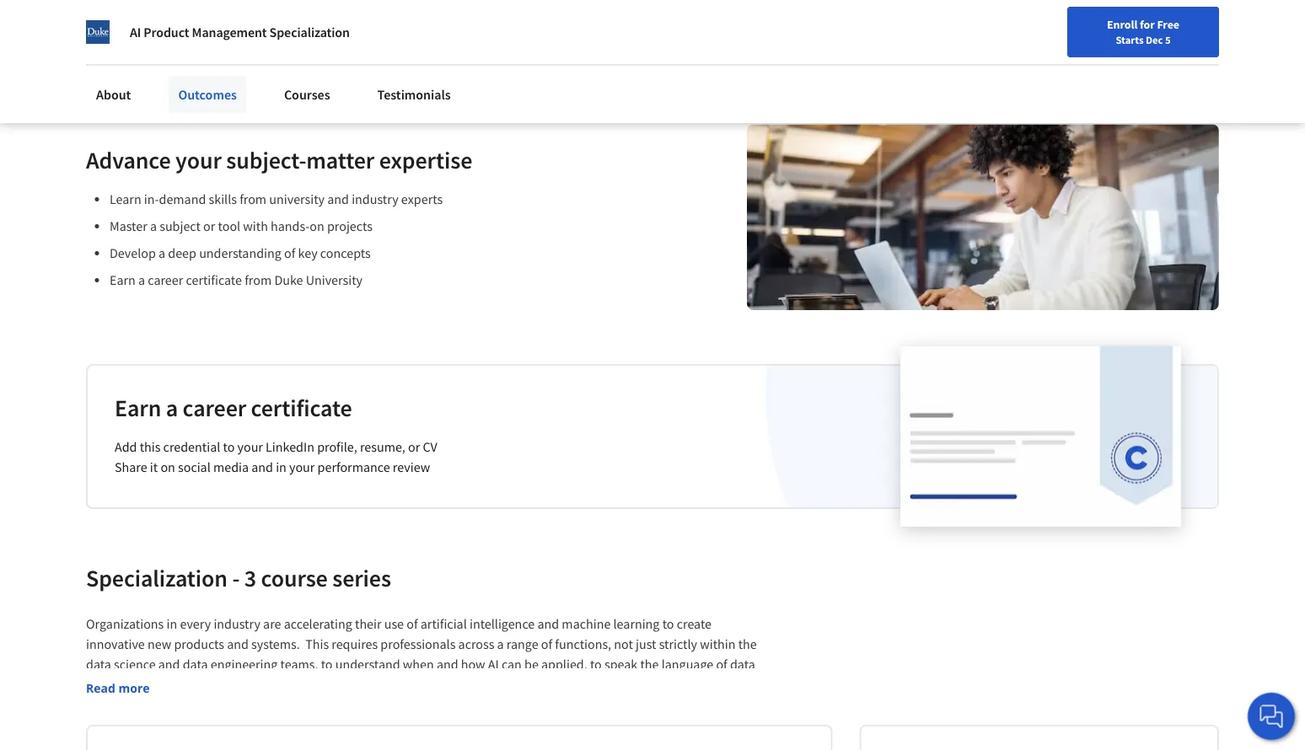 Task type: describe. For each thing, give the bounding box(es) containing it.
understanding
[[199, 245, 282, 262]]

1 vertical spatial learning
[[546, 677, 592, 694]]

hands-
[[271, 218, 310, 235]]

learn in-demand skills from university and industry experts
[[110, 191, 443, 208]]

about
[[183, 25, 218, 42]]

advance your subject-matter expertise
[[86, 146, 473, 175]]

their
[[355, 616, 382, 633]]

skills
[[209, 191, 237, 208]]

earn a career certificate from duke university
[[110, 272, 363, 289]]

coursera
[[221, 25, 274, 42]]

demand
[[159, 191, 206, 208]]

expertise
[[379, 146, 473, 175]]

more for learn
[[150, 25, 181, 42]]

testimonials
[[378, 86, 451, 103]]

credential
[[163, 439, 220, 456]]

of right use
[[407, 616, 418, 633]]

courses
[[284, 86, 330, 103]]

teams,
[[281, 657, 318, 673]]

1 horizontal spatial be
[[525, 657, 539, 673]]

certificate for earn a career certificate from duke university
[[186, 272, 242, 289]]

ai product management specialization
[[130, 24, 350, 40]]

of right range
[[541, 636, 553, 653]]

projects.
[[595, 677, 644, 694]]

performance
[[318, 459, 390, 476]]

add
[[115, 439, 137, 456]]

language
[[662, 657, 714, 673]]

create
[[677, 616, 712, 633]]

cv
[[423, 439, 438, 456]]

understand
[[335, 657, 400, 673]]

professionals
[[381, 636, 456, 653]]

projects
[[327, 218, 373, 235]]

advance
[[86, 146, 171, 175]]

coursera career certificate image
[[901, 347, 1182, 527]]

1 vertical spatial in
[[167, 616, 177, 633]]

ai inside organizations in every industry are accelerating their use of artificial intelligence and machine learning to create innovative new products and systems.  this requires professionals across a range of functions, not just strictly within the data science and data engineering teams, to understand when and how ai can be applied, to speak the language of data and analytics, and to be capable of working in cross-functional teams on machine learning projects.
[[488, 657, 499, 673]]

how
[[461, 657, 486, 673]]

career for earn a career certificate
[[183, 394, 246, 423]]

0 horizontal spatial be
[[206, 677, 220, 694]]

this
[[305, 636, 329, 653]]

just
[[636, 636, 657, 653]]

working
[[284, 677, 330, 694]]

0 horizontal spatial for
[[276, 25, 293, 42]]

a for earn a career certificate
[[166, 394, 178, 423]]

tool
[[218, 218, 241, 235]]

in inside add this credential to your linkedin profile, resume, or cv share it on social media and in your performance review
[[276, 459, 287, 476]]

product
[[144, 24, 189, 40]]

2 horizontal spatial your
[[289, 459, 315, 476]]

business
[[296, 25, 347, 42]]

-
[[232, 564, 240, 594]]

1 horizontal spatial specialization
[[270, 24, 350, 40]]

matter
[[306, 146, 375, 175]]

functions,
[[555, 636, 612, 653]]

of right capable
[[270, 677, 281, 694]]

earn a career certificate
[[115, 394, 352, 423]]

deep
[[168, 245, 196, 262]]

within
[[700, 636, 736, 653]]

strictly
[[659, 636, 698, 653]]

and up projects
[[328, 191, 349, 208]]

not
[[614, 636, 633, 653]]

university
[[269, 191, 325, 208]]

learn more about coursera for business
[[114, 25, 347, 42]]

review
[[393, 459, 430, 476]]

university
[[306, 272, 363, 289]]

cross-
[[346, 677, 379, 694]]

applied,
[[542, 657, 588, 673]]

0 horizontal spatial specialization
[[86, 564, 228, 594]]

0 vertical spatial industry
[[352, 191, 399, 208]]

speak
[[605, 657, 638, 673]]

in-
[[144, 191, 159, 208]]

3 data from the left
[[730, 657, 756, 673]]

media
[[213, 459, 249, 476]]

2 data from the left
[[183, 657, 208, 673]]

outcomes link
[[168, 76, 247, 113]]

on inside organizations in every industry are accelerating their use of artificial intelligence and machine learning to create innovative new products and systems.  this requires professionals across a range of functions, not just strictly within the data science and data engineering teams, to understand when and how ai can be applied, to speak the language of data and analytics, and to be capable of working in cross-functional teams on machine learning projects.
[[477, 677, 491, 694]]

use
[[384, 616, 404, 633]]

read more button
[[86, 680, 150, 698]]

key
[[298, 245, 318, 262]]

a inside organizations in every industry are accelerating their use of artificial intelligence and machine learning to create innovative new products and systems.  this requires professionals across a range of functions, not just strictly within the data science and data engineering teams, to understand when and how ai can be applied, to speak the language of data and analytics, and to be capable of working in cross-functional teams on machine learning projects.
[[497, 636, 504, 653]]

teams
[[439, 677, 474, 694]]

science
[[114, 657, 156, 673]]

of down within
[[716, 657, 728, 673]]

testimonials link
[[367, 76, 461, 113]]

concepts
[[320, 245, 371, 262]]

0 horizontal spatial or
[[203, 218, 215, 235]]

to down functions,
[[590, 657, 602, 673]]

share
[[115, 459, 147, 476]]

learn for learn in-demand skills from university and industry experts
[[110, 191, 141, 208]]

0 horizontal spatial your
[[176, 146, 222, 175]]

management
[[192, 24, 267, 40]]

and down new
[[158, 657, 180, 673]]

innovative
[[86, 636, 145, 653]]

read
[[86, 681, 115, 697]]

duke
[[274, 272, 303, 289]]

when
[[403, 657, 434, 673]]

5
[[1166, 33, 1171, 46]]

resume,
[[360, 439, 406, 456]]

duke university image
[[86, 20, 110, 44]]

starts
[[1116, 33, 1144, 46]]

enroll for free starts dec 5
[[1108, 17, 1180, 46]]

master a subject or tool with hands-on projects
[[110, 218, 373, 235]]

social
[[178, 459, 211, 476]]

across
[[459, 636, 495, 653]]

organizations in every industry are accelerating their use of artificial intelligence and machine learning to create innovative new products and systems.  this requires professionals across a range of functions, not just strictly within the data science and data engineering teams, to understand when and how ai can be applied, to speak the language of data and analytics, and to be capable of working in cross-functional teams on machine learning projects.
[[86, 616, 760, 694]]

courses link
[[274, 76, 340, 113]]

certificate for earn a career certificate
[[251, 394, 352, 423]]

earn for earn a career certificate
[[115, 394, 161, 423]]

1 horizontal spatial on
[[310, 218, 325, 235]]

master
[[110, 218, 147, 235]]

2 horizontal spatial in
[[332, 677, 343, 694]]



Task type: vqa. For each thing, say whether or not it's contained in the screenshot.
'Price comparison tab' tab list
no



Task type: locate. For each thing, give the bounding box(es) containing it.
coursera image
[[20, 14, 127, 41]]

are
[[263, 616, 281, 633]]

in left every
[[167, 616, 177, 633]]

certificate up linkedin at the left bottom of the page
[[251, 394, 352, 423]]

with
[[243, 218, 268, 235]]

specialization
[[270, 24, 350, 40], [86, 564, 228, 594]]

from up with
[[240, 191, 267, 208]]

be right can
[[525, 657, 539, 673]]

0 horizontal spatial learning
[[546, 677, 592, 694]]

engineering
[[211, 657, 278, 673]]

can
[[502, 657, 522, 673]]

a for master a subject or tool with hands-on projects
[[150, 218, 157, 235]]

or left tool
[[203, 218, 215, 235]]

learn for learn more about coursera for business
[[114, 25, 147, 42]]

1 vertical spatial on
[[161, 459, 175, 476]]

ai left can
[[488, 657, 499, 673]]

a left deep
[[159, 245, 165, 262]]

in left the cross-
[[332, 677, 343, 694]]

learn left in-
[[110, 191, 141, 208]]

1 horizontal spatial industry
[[352, 191, 399, 208]]

1 data from the left
[[86, 657, 111, 673]]

or
[[203, 218, 215, 235], [408, 439, 420, 456]]

ai left product
[[130, 24, 141, 40]]

about link
[[86, 76, 141, 113]]

2 horizontal spatial on
[[477, 677, 491, 694]]

a for earn a career certificate from duke university
[[138, 272, 145, 289]]

course
[[261, 564, 328, 594]]

chat with us image
[[1259, 703, 1286, 730]]

0 horizontal spatial data
[[86, 657, 111, 673]]

develop a deep understanding of key concepts
[[110, 245, 371, 262]]

1 vertical spatial industry
[[214, 616, 261, 633]]

experts
[[401, 191, 443, 208]]

a right master
[[150, 218, 157, 235]]

1 horizontal spatial your
[[237, 439, 263, 456]]

for inside enroll for free starts dec 5
[[1140, 17, 1155, 32]]

earn up the add
[[115, 394, 161, 423]]

requires
[[332, 636, 378, 653]]

new
[[148, 636, 171, 653]]

1 horizontal spatial machine
[[562, 616, 611, 633]]

1 vertical spatial career
[[183, 394, 246, 423]]

0 vertical spatial learning
[[614, 616, 660, 633]]

0 horizontal spatial certificate
[[186, 272, 242, 289]]

0 vertical spatial the
[[739, 636, 757, 653]]

machine down can
[[494, 677, 543, 694]]

machine
[[562, 616, 611, 633], [494, 677, 543, 694]]

show notifications image
[[1078, 21, 1098, 41]]

0 horizontal spatial ai
[[130, 24, 141, 40]]

1 vertical spatial your
[[237, 439, 263, 456]]

0 vertical spatial earn
[[110, 272, 136, 289]]

your up demand
[[176, 146, 222, 175]]

this
[[140, 439, 161, 456]]

and up the teams
[[437, 657, 459, 673]]

to inside add this credential to your linkedin profile, resume, or cv share it on social media and in your performance review
[[223, 439, 235, 456]]

1 horizontal spatial ai
[[488, 657, 499, 673]]

1 vertical spatial ai
[[488, 657, 499, 673]]

1 vertical spatial specialization
[[86, 564, 228, 594]]

0 vertical spatial ai
[[130, 24, 141, 40]]

2 vertical spatial on
[[477, 677, 491, 694]]

on inside add this credential to your linkedin profile, resume, or cv share it on social media and in your performance review
[[161, 459, 175, 476]]

data
[[86, 657, 111, 673], [183, 657, 208, 673], [730, 657, 756, 673]]

0 vertical spatial or
[[203, 218, 215, 235]]

1 vertical spatial or
[[408, 439, 420, 456]]

specialization up the courses
[[270, 24, 350, 40]]

in
[[276, 459, 287, 476], [167, 616, 177, 633], [332, 677, 343, 694]]

learn more about coursera for business link
[[114, 25, 347, 42]]

1 vertical spatial from
[[245, 272, 272, 289]]

artificial
[[421, 616, 467, 633]]

learning up just
[[614, 616, 660, 633]]

coursera enterprise logos image
[[844, 0, 1181, 30]]

enroll
[[1108, 17, 1138, 32]]

0 vertical spatial machine
[[562, 616, 611, 633]]

on
[[310, 218, 325, 235], [161, 459, 175, 476], [477, 677, 491, 694]]

and left analytics,
[[86, 677, 108, 694]]

intelligence
[[470, 616, 535, 633]]

the down just
[[641, 657, 659, 673]]

earn down develop
[[110, 272, 136, 289]]

add this credential to your linkedin profile, resume, or cv share it on social media and in your performance review
[[115, 439, 438, 476]]

0 vertical spatial from
[[240, 191, 267, 208]]

learning
[[614, 616, 660, 633], [546, 677, 592, 694]]

1 vertical spatial earn
[[115, 394, 161, 423]]

linkedin
[[266, 439, 315, 456]]

on right it
[[161, 459, 175, 476]]

more
[[150, 25, 181, 42], [118, 681, 150, 697]]

more for read
[[118, 681, 150, 697]]

data down within
[[730, 657, 756, 673]]

machine up functions,
[[562, 616, 611, 633]]

subject
[[160, 218, 201, 235]]

0 vertical spatial your
[[176, 146, 222, 175]]

1 vertical spatial the
[[641, 657, 659, 673]]

0 vertical spatial certificate
[[186, 272, 242, 289]]

2 vertical spatial your
[[289, 459, 315, 476]]

data down products
[[183, 657, 208, 673]]

subject-
[[226, 146, 306, 175]]

it
[[150, 459, 158, 476]]

more down science
[[118, 681, 150, 697]]

to down products
[[191, 677, 203, 694]]

and right media
[[252, 459, 273, 476]]

to up media
[[223, 439, 235, 456]]

from for duke
[[245, 272, 272, 289]]

0 horizontal spatial the
[[641, 657, 659, 673]]

profile,
[[317, 439, 357, 456]]

capable
[[223, 677, 267, 694]]

2 vertical spatial in
[[332, 677, 343, 694]]

0 vertical spatial specialization
[[270, 24, 350, 40]]

0 vertical spatial learn
[[114, 25, 147, 42]]

a up credential on the bottom of page
[[166, 394, 178, 423]]

career down deep
[[148, 272, 183, 289]]

1 horizontal spatial in
[[276, 459, 287, 476]]

learn
[[114, 25, 147, 42], [110, 191, 141, 208]]

accelerating
[[284, 616, 352, 633]]

and up range
[[538, 616, 559, 633]]

learn right duke university icon
[[114, 25, 147, 42]]

analytics,
[[110, 677, 164, 694]]

specialization - 3 course series
[[86, 564, 391, 594]]

the right within
[[739, 636, 757, 653]]

and up engineering
[[227, 636, 249, 653]]

or inside add this credential to your linkedin profile, resume, or cv share it on social media and in your performance review
[[408, 439, 420, 456]]

more left about
[[150, 25, 181, 42]]

a down develop
[[138, 272, 145, 289]]

earn
[[110, 272, 136, 289], [115, 394, 161, 423]]

outcomes
[[178, 86, 237, 103]]

learning down applied,
[[546, 677, 592, 694]]

0 vertical spatial on
[[310, 218, 325, 235]]

specialization up organizations
[[86, 564, 228, 594]]

or left 'cv'
[[408, 439, 420, 456]]

on up key
[[310, 218, 325, 235]]

read more
[[86, 681, 150, 697]]

series
[[333, 564, 391, 594]]

0 vertical spatial career
[[148, 272, 183, 289]]

functional
[[379, 677, 437, 694]]

1 horizontal spatial or
[[408, 439, 420, 456]]

1 horizontal spatial data
[[183, 657, 208, 673]]

organizations
[[86, 616, 164, 633]]

menu item
[[952, 17, 1060, 72]]

career for earn a career certificate from duke university
[[148, 272, 183, 289]]

2 horizontal spatial data
[[730, 657, 756, 673]]

your
[[176, 146, 222, 175], [237, 439, 263, 456], [289, 459, 315, 476]]

1 vertical spatial certificate
[[251, 394, 352, 423]]

and
[[328, 191, 349, 208], [252, 459, 273, 476], [538, 616, 559, 633], [227, 636, 249, 653], [158, 657, 180, 673], [437, 657, 459, 673], [86, 677, 108, 694], [167, 677, 189, 694]]

from left duke
[[245, 272, 272, 289]]

your up media
[[237, 439, 263, 456]]

products
[[174, 636, 224, 653]]

0 horizontal spatial industry
[[214, 616, 261, 633]]

for
[[1140, 17, 1155, 32], [276, 25, 293, 42]]

and inside add this credential to your linkedin profile, resume, or cv share it on social media and in your performance review
[[252, 459, 273, 476]]

0 horizontal spatial on
[[161, 459, 175, 476]]

develop
[[110, 245, 156, 262]]

career up credential on the bottom of page
[[183, 394, 246, 423]]

in down linkedin at the left bottom of the page
[[276, 459, 287, 476]]

on down how
[[477, 677, 491, 694]]

1 vertical spatial more
[[118, 681, 150, 697]]

industry left the are
[[214, 616, 261, 633]]

0 horizontal spatial in
[[167, 616, 177, 633]]

3
[[244, 564, 256, 594]]

0 vertical spatial more
[[150, 25, 181, 42]]

1 horizontal spatial learning
[[614, 616, 660, 633]]

0 vertical spatial in
[[276, 459, 287, 476]]

certificate
[[186, 272, 242, 289], [251, 394, 352, 423]]

1 vertical spatial be
[[206, 677, 220, 694]]

0 horizontal spatial machine
[[494, 677, 543, 694]]

1 horizontal spatial certificate
[[251, 394, 352, 423]]

1 vertical spatial machine
[[494, 677, 543, 694]]

dec
[[1146, 33, 1164, 46]]

be left capable
[[206, 677, 220, 694]]

data up 'read'
[[86, 657, 111, 673]]

earn for earn a career certificate from duke university
[[110, 272, 136, 289]]

range
[[507, 636, 539, 653]]

certificate down develop a deep understanding of key concepts at left top
[[186, 272, 242, 289]]

for up dec at right
[[1140, 17, 1155, 32]]

and right analytics,
[[167, 677, 189, 694]]

a for develop a deep understanding of key concepts
[[159, 245, 165, 262]]

be
[[525, 657, 539, 673], [206, 677, 220, 694]]

None search field
[[240, 11, 612, 44]]

to down this
[[321, 657, 333, 673]]

a down the intelligence
[[497, 636, 504, 653]]

1 horizontal spatial for
[[1140, 17, 1155, 32]]

1 vertical spatial learn
[[110, 191, 141, 208]]

to up strictly
[[663, 616, 674, 633]]

0 vertical spatial be
[[525, 657, 539, 673]]

industry up projects
[[352, 191, 399, 208]]

from for university
[[240, 191, 267, 208]]

industry inside organizations in every industry are accelerating their use of artificial intelligence and machine learning to create innovative new products and systems.  this requires professionals across a range of functions, not just strictly within the data science and data engineering teams, to understand when and how ai can be applied, to speak the language of data and analytics, and to be capable of working in cross-functional teams on machine learning projects.
[[214, 616, 261, 633]]

your down linkedin at the left bottom of the page
[[289, 459, 315, 476]]

for left business
[[276, 25, 293, 42]]

of left key
[[284, 245, 296, 262]]

more inside button
[[118, 681, 150, 697]]

every
[[180, 616, 211, 633]]

1 horizontal spatial the
[[739, 636, 757, 653]]

ai
[[130, 24, 141, 40], [488, 657, 499, 673]]



